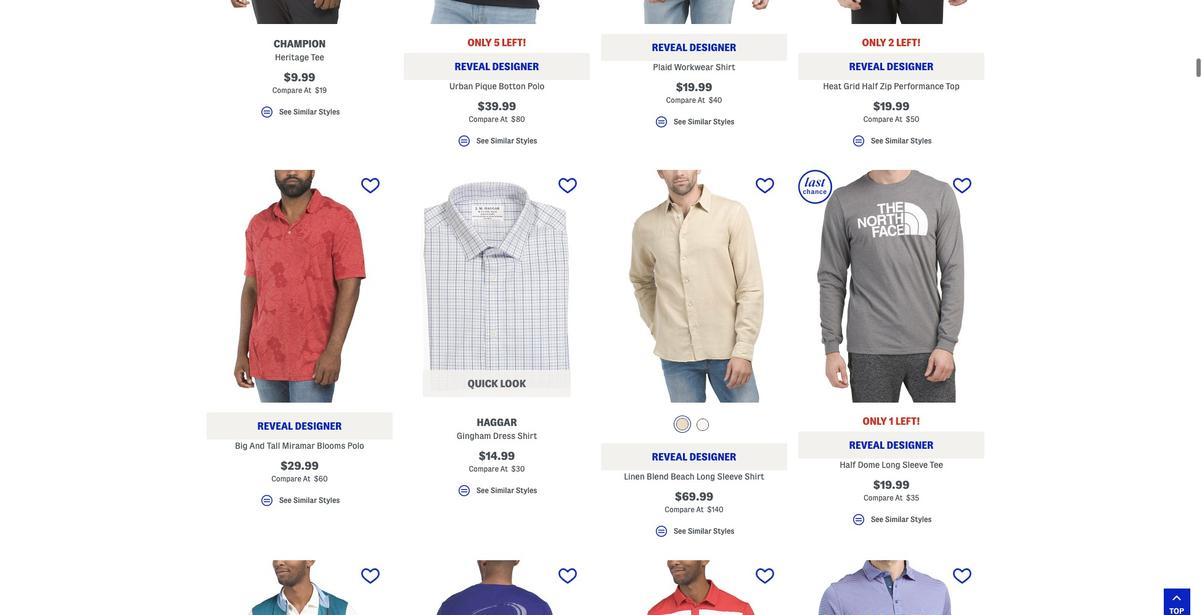 Task type: locate. For each thing, give the bounding box(es) containing it.
big  and  tall miramar blooms polo image
[[207, 170, 393, 403]]

see inside reveal designer linen blend beach long sleeve shirt $69.99 compare at              $140 element
[[674, 528, 686, 536]]

similar for champion heritage tee $9.99 compare at              $19 element on the left
[[293, 108, 317, 116]]

see for see similar styles button related to haggar gingham dress shirt $14.99 compare at              $30 element
[[476, 487, 489, 495]]

see down $9.99 compare at              $19
[[279, 108, 292, 116]]

similar down $140
[[688, 528, 712, 536]]

left! inside reveal designer half dome long sleeve tee $19.99 compare at              $35 "element"
[[896, 417, 920, 427]]

$19.99 down heat grid half zip performance top
[[873, 100, 910, 112]]

designer up blooms
[[295, 422, 342, 432]]

only 1 left!
[[863, 417, 920, 427]]

blend
[[647, 472, 669, 482]]

similar inside reveal designer urban pique botton polo $39.99 compare at              $80 element
[[491, 137, 514, 145]]

styles inside reveal designer heat grid half zip performance top $19.99 compare at              $50 element
[[910, 137, 932, 145]]

tee
[[311, 52, 324, 62], [930, 460, 943, 470]]

0 vertical spatial half
[[862, 81, 878, 91]]

compare for plaid  workwear shirt
[[666, 96, 696, 104]]

urban pique botton polo image
[[404, 0, 590, 24]]

reveal designer plaid  workwear shirt $19.99 compare at              $40 element
[[601, 0, 787, 135]]

$19.99 inside $19.99 compare at              $40
[[676, 81, 712, 93]]

$60
[[314, 475, 328, 483]]

styles down $140
[[713, 528, 734, 536]]

see down $39.99 compare at              $80
[[476, 137, 489, 145]]

similar inside champion heritage tee $9.99 compare at              $19 element
[[293, 108, 317, 116]]

see similar styles inside reveal designer linen blend beach long sleeve shirt $69.99 compare at              $140 element
[[674, 528, 734, 536]]

see inside reveal designer urban pique botton polo $39.99 compare at              $80 element
[[476, 137, 489, 145]]

0 vertical spatial sleeve
[[902, 460, 928, 470]]

see similar styles button down $19.99 compare at              $50
[[798, 134, 985, 154]]

see similar styles down $35
[[871, 516, 932, 524]]

gingham dress shirt image
[[404, 170, 590, 403]]

reveal for pique
[[455, 62, 490, 72]]

reveal designer up linen blend beach long sleeve shirt
[[652, 452, 736, 463]]

long
[[882, 460, 900, 470], [697, 472, 715, 482]]

reveal for dome
[[849, 441, 885, 451]]

reveal up urban
[[455, 62, 490, 72]]

see down $14.99 compare at              $30
[[476, 487, 489, 495]]

styles inside reveal designer urban pique botton polo $39.99 compare at              $80 element
[[516, 137, 537, 145]]

reveal up plaid
[[652, 42, 687, 53]]

$19.99 inside $19.99 compare at              $50
[[873, 100, 910, 112]]

left! inside reveal designer heat grid half zip performance top $19.99 compare at              $50 element
[[896, 38, 921, 48]]

see similar styles button
[[207, 105, 393, 125], [601, 115, 787, 135], [404, 134, 590, 154], [798, 134, 985, 154], [404, 484, 590, 504], [207, 494, 393, 514], [798, 513, 985, 533], [601, 524, 787, 545]]

0 horizontal spatial long
[[697, 472, 715, 482]]

styles inside reveal designer big  and  tall miramar blooms polo $29.99 compare at              $60 element
[[319, 497, 340, 505]]

$14.99 compare at              $30
[[469, 451, 525, 473]]

0 horizontal spatial half
[[840, 460, 856, 470]]

see inside reveal designer plaid  workwear shirt $19.99 compare at              $40 element
[[674, 118, 686, 126]]

see similar styles inside reveal designer half dome long sleeve tee $19.99 compare at              $35 "element"
[[871, 516, 932, 524]]

1 vertical spatial polo
[[347, 441, 364, 451]]

see similar styles down $30
[[476, 487, 537, 495]]

polo
[[528, 81, 544, 91], [347, 441, 364, 451]]

see similar styles button down $69.99 compare at              $140
[[601, 524, 787, 545]]

long up $69.99
[[697, 472, 715, 482]]

see down "$29.99 compare at              $60" at the left of page
[[279, 497, 292, 505]]

plaid  workwear shirt
[[653, 62, 735, 72]]

see similar styles for see similar styles button related to champion heritage tee $9.99 compare at              $19 element on the left
[[279, 108, 340, 116]]

see similar styles inside reveal designer big  and  tall miramar blooms polo $29.99 compare at              $60 element
[[279, 497, 340, 505]]

reveal up blend
[[652, 452, 687, 463]]

plaid
[[653, 62, 672, 72]]

only inside reveal designer half dome long sleeve tee $19.99 compare at              $35 "element"
[[863, 417, 887, 427]]

top link
[[1164, 589, 1190, 616]]

$19.99 compare at              $35
[[864, 479, 919, 502]]

styles for reveal designer big  and  tall miramar blooms polo $29.99 compare at              $60 element
[[319, 497, 340, 505]]

top
[[1169, 607, 1184, 616]]

0 horizontal spatial shirt
[[517, 431, 537, 441]]

1 vertical spatial half
[[840, 460, 856, 470]]

only left 1
[[863, 417, 887, 427]]

see similar styles button down $14.99 compare at              $30
[[404, 484, 590, 504]]

1 vertical spatial $19.99
[[873, 100, 910, 112]]

similar inside reveal designer big  and  tall miramar blooms polo $29.99 compare at              $60 element
[[293, 497, 317, 505]]

reveal for blend
[[652, 452, 687, 463]]

similar inside reveal designer linen blend beach long sleeve shirt $69.99 compare at              $140 element
[[688, 528, 712, 536]]

half left dome
[[840, 460, 856, 470]]

see similar styles button down "$29.99 compare at              $60" at the left of page
[[207, 494, 393, 514]]

$29.99 compare at              $60
[[271, 460, 328, 483]]

only
[[467, 38, 492, 48], [862, 38, 886, 48], [863, 417, 887, 427]]

similar for reveal designer half dome long sleeve tee $19.99 compare at              $35 "element"
[[885, 516, 909, 524]]

see inside reveal designer half dome long sleeve tee $19.99 compare at              $35 "element"
[[871, 516, 883, 524]]

see similar styles for see similar styles button related to haggar gingham dress shirt $14.99 compare at              $30 element
[[476, 487, 537, 495]]

similar down $35
[[885, 516, 909, 524]]

champion
[[274, 39, 326, 49]]

compare down $9.99
[[272, 86, 302, 94]]

compare inside $14.99 compare at              $30
[[469, 465, 499, 473]]

5
[[494, 38, 500, 48]]

see inside champion heritage tee $9.99 compare at              $19 element
[[279, 108, 292, 116]]

designer
[[690, 42, 736, 53], [492, 62, 539, 72], [887, 62, 934, 72], [295, 422, 342, 432], [887, 441, 934, 451], [690, 452, 736, 463]]

styles inside reveal designer linen blend beach long sleeve shirt $69.99 compare at              $140 element
[[713, 528, 734, 536]]

styles inside champion heritage tee $9.99 compare at              $19 element
[[319, 108, 340, 116]]

$19.99 inside $19.99 compare at              $35
[[873, 479, 910, 491]]

sleeve up $140
[[717, 472, 743, 482]]

sportstyle novelty tee image
[[404, 561, 590, 616]]

$39.99
[[478, 100, 516, 112]]

0 vertical spatial $19.99
[[676, 81, 712, 93]]

sleeve inside "element"
[[902, 460, 928, 470]]

see similar styles inside reveal designer urban pique botton polo $39.99 compare at              $80 element
[[476, 137, 537, 145]]

similar down $19
[[293, 108, 317, 116]]

see similar styles for see similar styles button corresponding to reveal designer half dome long sleeve tee $19.99 compare at              $35 "element"
[[871, 516, 932, 524]]

designer up the performance
[[887, 62, 934, 72]]

only left 5
[[467, 38, 492, 48]]

heat grid half zip performance top
[[823, 81, 960, 91]]

compare for heat grid half zip performance top
[[863, 115, 893, 123]]

$19
[[315, 86, 327, 94]]

$29.99
[[280, 460, 319, 472]]

$19.99 compare at              $50
[[863, 100, 919, 123]]

$80
[[511, 115, 525, 123]]

see similar styles inside champion heritage tee $9.99 compare at              $19 element
[[279, 108, 340, 116]]

compare down $14.99
[[469, 465, 499, 473]]

see similar styles down '$60'
[[279, 497, 340, 505]]

similar down $40
[[688, 118, 712, 126]]

half dome long sleeve tee image
[[798, 170, 985, 403]]

styles down $35
[[910, 516, 932, 524]]

haggar
[[477, 418, 517, 428]]

$14.99
[[479, 451, 515, 462]]

designer for beach
[[690, 452, 736, 463]]

reveal designer for tall
[[257, 422, 342, 432]]

see for see similar styles button related to champion heritage tee $9.99 compare at              $19 element on the left
[[279, 108, 292, 116]]

see down $19.99 compare at              $40
[[674, 118, 686, 126]]

designer inside "element"
[[887, 441, 934, 451]]

designer up linen blend beach long sleeve shirt
[[690, 452, 736, 463]]

$40
[[709, 96, 722, 104]]

1 horizontal spatial long
[[882, 460, 900, 470]]

reveal up dome
[[849, 441, 885, 451]]

0 horizontal spatial tee
[[311, 52, 324, 62]]

half left zip
[[862, 81, 878, 91]]

sleeve up $35
[[902, 460, 928, 470]]

linen
[[624, 472, 645, 482]]

see similar styles button down $19.99 compare at              $40
[[601, 115, 787, 135]]

designer up the botton
[[492, 62, 539, 72]]

only 2 left!
[[862, 38, 921, 48]]

similar inside reveal designer half dome long sleeve tee $19.99 compare at              $35 "element"
[[885, 516, 909, 524]]

see similar styles button for reveal designer half dome long sleeve tee $19.99 compare at              $35 "element"
[[798, 513, 985, 533]]

1 horizontal spatial shirt
[[716, 62, 735, 72]]

similar inside haggar gingham dress shirt $14.99 compare at              $30 element
[[491, 487, 514, 495]]

see similar styles button down $9.99 compare at              $19
[[207, 105, 393, 125]]

only left 2
[[862, 38, 886, 48]]

similar down $30
[[491, 487, 514, 495]]

quick look
[[468, 379, 526, 389]]

reveal designer linen blend beach long sleeve shirt $69.99 compare at              $140 element
[[601, 170, 787, 545]]

see similar styles
[[279, 108, 340, 116], [674, 118, 734, 126], [476, 137, 537, 145], [871, 137, 932, 145], [476, 487, 537, 495], [279, 497, 340, 505], [871, 516, 932, 524], [674, 528, 734, 536]]

similar down $80
[[491, 137, 514, 145]]

reveal designer for long
[[849, 441, 934, 451]]

see inside haggar gingham dress shirt $14.99 compare at              $30 element
[[476, 487, 489, 495]]

designer up half dome long sleeve tee
[[887, 441, 934, 451]]

heat grid half zip performance top image
[[798, 0, 985, 24]]

compare left $35
[[864, 494, 894, 502]]

polo right blooms
[[347, 441, 364, 451]]

styles down $50
[[910, 137, 932, 145]]

see similar styles down $19
[[279, 108, 340, 116]]

styles inside reveal designer plaid  workwear shirt $19.99 compare at              $40 element
[[713, 118, 734, 126]]

similar for reveal designer linen blend beach long sleeve shirt $69.99 compare at              $140 element
[[688, 528, 712, 536]]

blooms
[[317, 441, 345, 451]]

left! right 2
[[896, 38, 921, 48]]

reveal designer up heat grid half zip performance top
[[849, 62, 934, 72]]

left!
[[502, 38, 526, 48], [896, 38, 921, 48], [896, 417, 920, 427]]

styles down $40
[[713, 118, 734, 126]]

2 horizontal spatial shirt
[[745, 472, 764, 482]]

workwear
[[674, 62, 714, 72]]

see similar styles inside haggar gingham dress shirt $14.99 compare at              $30 element
[[476, 487, 537, 495]]

1 horizontal spatial sleeve
[[902, 460, 928, 470]]

compare down the $29.99
[[271, 475, 301, 483]]

see for see similar styles button corresponding to reveal designer half dome long sleeve tee $19.99 compare at              $35 "element"
[[871, 516, 883, 524]]

$140
[[707, 506, 724, 514]]

champion heritage tee
[[274, 39, 326, 62]]

and
[[250, 441, 265, 451]]

$19.99
[[676, 81, 712, 93], [873, 100, 910, 112], [873, 479, 910, 491]]

only inside reveal designer urban pique botton polo $39.99 compare at              $80 element
[[467, 38, 492, 48]]

styles down $30
[[516, 487, 537, 495]]

reveal up grid
[[849, 62, 885, 72]]

2 vertical spatial $19.99
[[873, 479, 910, 491]]

heritage tee image
[[207, 0, 393, 24]]

see similar styles for see similar styles button related to reveal designer urban pique botton polo $39.99 compare at              $80 element
[[476, 137, 537, 145]]

see
[[279, 108, 292, 116], [674, 118, 686, 126], [476, 137, 489, 145], [871, 137, 883, 145], [476, 487, 489, 495], [279, 497, 292, 505], [871, 516, 883, 524], [674, 528, 686, 536]]

linen blend beach long sleeve shirt image
[[601, 170, 787, 403]]

plaid  workwear shirt image
[[601, 0, 787, 24]]

styles for champion heritage tee $9.99 compare at              $19 element on the left
[[319, 108, 340, 116]]

$19.99 for $39.99
[[873, 100, 910, 112]]

reveal designer
[[652, 42, 736, 53], [455, 62, 539, 72], [849, 62, 934, 72], [257, 422, 342, 432], [849, 441, 934, 451], [652, 452, 736, 463]]

compare inside $19.99 compare at              $40
[[666, 96, 696, 104]]

see similar styles inside reveal designer plaid  workwear shirt $19.99 compare at              $40 element
[[674, 118, 734, 126]]

$19.99 for haggar
[[873, 479, 910, 491]]

0 vertical spatial long
[[882, 460, 900, 470]]

see similar styles button down $19.99 compare at              $35
[[798, 513, 985, 533]]

similar for reveal designer urban pique botton polo $39.99 compare at              $80 element
[[491, 137, 514, 145]]

see down $69.99 compare at              $140
[[674, 528, 686, 536]]

1 vertical spatial tee
[[930, 460, 943, 470]]

reveal designer up half dome long sleeve tee
[[849, 441, 934, 451]]

see similar styles button for reveal designer plaid  workwear shirt $19.99 compare at              $40 element
[[601, 115, 787, 135]]

compare inside $19.99 compare at              $35
[[864, 494, 894, 502]]

compare for linen blend beach long sleeve shirt
[[665, 506, 695, 514]]

see inside reveal designer big  and  tall miramar blooms polo $29.99 compare at              $60 element
[[279, 497, 292, 505]]

styles inside haggar gingham dress shirt $14.99 compare at              $30 element
[[516, 487, 537, 495]]

compare inside $19.99 compare at              $50
[[863, 115, 893, 123]]

1 horizontal spatial half
[[862, 81, 878, 91]]

reveal for and
[[257, 422, 293, 432]]

similar down '$60'
[[293, 497, 317, 505]]

performance
[[894, 81, 944, 91]]

left! right 5
[[502, 38, 526, 48]]

reveal designer up plaid  workwear shirt
[[652, 42, 736, 53]]

$19.99 down half dome long sleeve tee
[[873, 479, 910, 491]]

1 vertical spatial shirt
[[517, 431, 537, 441]]

reveal up tall
[[257, 422, 293, 432]]

reveal
[[652, 42, 687, 53], [455, 62, 490, 72], [849, 62, 885, 72], [257, 422, 293, 432], [849, 441, 885, 451], [652, 452, 687, 463]]

$50
[[906, 115, 919, 123]]

similar inside reveal designer heat grid half zip performance top $19.99 compare at              $50 element
[[885, 137, 909, 145]]

$19.99 down plaid  workwear shirt
[[676, 81, 712, 93]]

$69.99
[[675, 491, 713, 503]]

styles down $19
[[319, 108, 340, 116]]

see similar styles down $80
[[476, 137, 537, 145]]

big
[[235, 441, 248, 451]]

compare down zip
[[863, 115, 893, 123]]

compare down $39.99 at the top of the page
[[469, 115, 499, 123]]

similar for reveal designer heat grid half zip performance top $19.99 compare at              $50 element
[[885, 137, 909, 145]]

list box
[[674, 416, 715, 436]]

1 horizontal spatial polo
[[528, 81, 544, 91]]

similar
[[293, 108, 317, 116], [688, 118, 712, 126], [491, 137, 514, 145], [885, 137, 909, 145], [491, 487, 514, 495], [293, 497, 317, 505], [885, 516, 909, 524], [688, 528, 712, 536]]

reveal designer up urban pique botton polo
[[455, 62, 539, 72]]

quick look link
[[423, 370, 571, 398]]

compare inside $39.99 compare at              $80
[[469, 115, 499, 123]]

polo right the botton
[[528, 81, 544, 91]]

reveal designer urban pique botton polo $39.99 compare at              $80 element
[[404, 0, 590, 154]]

designer for shirt
[[690, 42, 736, 53]]

only 5 left!
[[467, 38, 526, 48]]

reveal designer up big  and  tall miramar blooms polo
[[257, 422, 342, 432]]

similar for reveal designer plaid  workwear shirt $19.99 compare at              $40 element
[[688, 118, 712, 126]]

see similar styles down $140
[[674, 528, 734, 536]]

reveal inside "element"
[[849, 441, 885, 451]]

see similar styles down $40
[[674, 118, 734, 126]]

styles for reveal designer heat grid half zip performance top $19.99 compare at              $50 element
[[910, 137, 932, 145]]

compare for big  and  tall miramar blooms polo
[[271, 475, 301, 483]]

see similar styles button down $39.99 compare at              $80
[[404, 134, 590, 154]]

styles
[[319, 108, 340, 116], [713, 118, 734, 126], [516, 137, 537, 145], [910, 137, 932, 145], [516, 487, 537, 495], [319, 497, 340, 505], [910, 516, 932, 524], [713, 528, 734, 536]]

half
[[862, 81, 878, 91], [840, 460, 856, 470]]

0 vertical spatial tee
[[311, 52, 324, 62]]

see similar styles button for reveal designer linen blend beach long sleeve shirt $69.99 compare at              $140 element
[[601, 524, 787, 545]]

see similar styles down $50
[[871, 137, 932, 145]]

reveal designer for beach
[[652, 452, 736, 463]]

see down $19.99 compare at              $50
[[871, 137, 883, 145]]

compare inside "$29.99 compare at              $60"
[[271, 475, 301, 483]]

similar down $50
[[885, 137, 909, 145]]

compare left $40
[[666, 96, 696, 104]]

see similar styles inside reveal designer heat grid half zip performance top $19.99 compare at              $50 element
[[871, 137, 932, 145]]

0 horizontal spatial sleeve
[[717, 472, 743, 482]]

0 vertical spatial shirt
[[716, 62, 735, 72]]

only inside reveal designer heat grid half zip performance top $19.99 compare at              $50 element
[[862, 38, 886, 48]]

top
[[946, 81, 960, 91]]

left! right 1
[[896, 417, 920, 427]]

long right dome
[[882, 460, 900, 470]]

styles down '$60'
[[319, 497, 340, 505]]

sleeve
[[902, 460, 928, 470], [717, 472, 743, 482]]

see inside reveal designer heat grid half zip performance top $19.99 compare at              $50 element
[[871, 137, 883, 145]]

styles for reveal designer half dome long sleeve tee $19.99 compare at              $35 "element"
[[910, 516, 932, 524]]

compare inside $9.99 compare at              $19
[[272, 86, 302, 94]]

see for reveal designer plaid  workwear shirt $19.99 compare at              $40 element see similar styles button
[[674, 118, 686, 126]]

styles for reveal designer plaid  workwear shirt $19.99 compare at              $40 element
[[713, 118, 734, 126]]

styles inside reveal designer half dome long sleeve tee $19.99 compare at              $35 "element"
[[910, 516, 932, 524]]

reveal designer big  and  tall miramar blooms polo $29.99 compare at              $60 element
[[207, 170, 393, 514]]

see down $19.99 compare at              $35
[[871, 516, 883, 524]]

$9.99 compare at              $19
[[272, 71, 327, 94]]

miramar
[[282, 441, 315, 451]]

reveal designer inside "element"
[[849, 441, 934, 451]]

similar for haggar gingham dress shirt $14.99 compare at              $30 element
[[491, 487, 514, 495]]

styles down $80
[[516, 137, 537, 145]]

compare inside $69.99 compare at              $140
[[665, 506, 695, 514]]

compare down $69.99
[[665, 506, 695, 514]]

designer up plaid  workwear shirt
[[690, 42, 736, 53]]

similar inside reveal designer plaid  workwear shirt $19.99 compare at              $40 element
[[688, 118, 712, 126]]

compare
[[272, 86, 302, 94], [666, 96, 696, 104], [469, 115, 499, 123], [863, 115, 893, 123], [469, 465, 499, 473], [271, 475, 301, 483], [864, 494, 894, 502], [665, 506, 695, 514]]

look
[[500, 379, 526, 389]]

tee inside "element"
[[930, 460, 943, 470]]

$9.99
[[284, 71, 315, 83]]

shirt
[[716, 62, 735, 72], [517, 431, 537, 441], [745, 472, 764, 482]]

1 horizontal spatial tee
[[930, 460, 943, 470]]

half inside reveal designer heat grid half zip performance top $19.99 compare at              $50 element
[[862, 81, 878, 91]]

striped melange polo image
[[798, 561, 985, 616]]

marsh image
[[697, 419, 709, 431]]



Task type: describe. For each thing, give the bounding box(es) containing it.
botton
[[499, 81, 526, 91]]

shirt inside haggar gingham dress shirt
[[517, 431, 537, 441]]

1 vertical spatial long
[[697, 472, 715, 482]]

reveal designer heat grid half zip performance top $19.99 compare at              $50 element
[[798, 0, 985, 154]]

styles for reveal designer urban pique botton polo $39.99 compare at              $80 element
[[516, 137, 537, 145]]

dome
[[858, 460, 880, 470]]

reveal designer for shirt
[[652, 42, 736, 53]]

see similar styles for see similar styles button for reveal designer linen blend beach long sleeve shirt $69.99 compare at              $140 element
[[674, 528, 734, 536]]

designer for tall
[[295, 422, 342, 432]]

only for haggar
[[863, 417, 887, 427]]

see similar styles for reveal designer heat grid half zip performance top $19.99 compare at              $50 element's see similar styles button
[[871, 137, 932, 145]]

left! for haggar
[[896, 417, 920, 427]]

see similar styles for reveal designer big  and  tall miramar blooms polo $29.99 compare at              $60 element's see similar styles button
[[279, 497, 340, 505]]

urban pique botton polo
[[449, 81, 544, 91]]

see similar styles button for haggar gingham dress shirt $14.99 compare at              $30 element
[[404, 484, 590, 504]]

heat
[[823, 81, 842, 91]]

tee inside champion heritage tee
[[311, 52, 324, 62]]

1 vertical spatial sleeve
[[717, 472, 743, 482]]

gravity range golf vest image
[[207, 561, 393, 616]]

$35
[[906, 494, 919, 502]]

urban
[[449, 81, 473, 91]]

left! inside reveal designer urban pique botton polo $39.99 compare at              $80 element
[[502, 38, 526, 48]]

$30
[[511, 465, 525, 473]]

long inside "element"
[[882, 460, 900, 470]]

see similar styles button for reveal designer big  and  tall miramar blooms polo $29.99 compare at              $60 element
[[207, 494, 393, 514]]

gingham
[[457, 431, 491, 441]]

left! for $39.99
[[896, 38, 921, 48]]

haggar gingham dress shirt
[[457, 418, 537, 441]]

haggar gingham dress shirt $14.99 compare at              $30 element
[[404, 170, 590, 504]]

2 vertical spatial shirt
[[745, 472, 764, 482]]

zip
[[880, 81, 892, 91]]

see similar styles button for champion heritage tee $9.99 compare at              $19 element on the left
[[207, 105, 393, 125]]

see for reveal designer big  and  tall miramar blooms polo $29.99 compare at              $60 element's see similar styles button
[[279, 497, 292, 505]]

only for $39.99
[[862, 38, 886, 48]]

champion heritage tee $9.99 compare at              $19 element
[[207, 0, 393, 125]]

see for see similar styles button for reveal designer linen blend beach long sleeve shirt $69.99 compare at              $140 element
[[674, 528, 686, 536]]

reveal for grid
[[849, 62, 885, 72]]

see for see similar styles button related to reveal designer urban pique botton polo $39.99 compare at              $80 element
[[476, 137, 489, 145]]

beach
[[671, 472, 695, 482]]

2
[[888, 38, 894, 48]]

khaki image
[[676, 418, 688, 431]]

dress
[[493, 431, 515, 441]]

designer for half
[[887, 62, 934, 72]]

designer for botton
[[492, 62, 539, 72]]

0 vertical spatial polo
[[528, 81, 544, 91]]

reveal for workwear
[[652, 42, 687, 53]]

designer for long
[[887, 441, 934, 451]]

1
[[889, 417, 894, 427]]

see similar styles for reveal designer plaid  workwear shirt $19.99 compare at              $40 element see similar styles button
[[674, 118, 734, 126]]

see similar styles button for reveal designer urban pique botton polo $39.99 compare at              $80 element
[[404, 134, 590, 154]]

similar for reveal designer big  and  tall miramar blooms polo $29.99 compare at              $60 element
[[293, 497, 317, 505]]

compare for urban pique botton polo
[[469, 115, 499, 123]]

grid
[[844, 81, 860, 91]]

half inside reveal designer half dome long sleeve tee $19.99 compare at              $35 "element"
[[840, 460, 856, 470]]

$19.99 compare at              $40
[[666, 81, 722, 104]]

list box inside reveal designer linen blend beach long sleeve shirt $69.99 compare at              $140 element
[[674, 416, 715, 436]]

styles for haggar gingham dress shirt $14.99 compare at              $30 element
[[516, 487, 537, 495]]

reveal designer for half
[[849, 62, 934, 72]]

0 horizontal spatial polo
[[347, 441, 364, 451]]

heritage
[[275, 52, 309, 62]]

tall
[[267, 441, 280, 451]]

playoff 3.0 freedom golf polo image
[[601, 561, 787, 616]]

see similar styles button for reveal designer heat grid half zip performance top $19.99 compare at              $50 element
[[798, 134, 985, 154]]

compare for half dome long sleeve tee
[[864, 494, 894, 502]]

$39.99 compare at              $80
[[469, 100, 525, 123]]

half dome long sleeve tee
[[840, 460, 943, 470]]

pique
[[475, 81, 497, 91]]

$69.99 compare at              $140
[[665, 491, 724, 514]]

styles for reveal designer linen blend beach long sleeve shirt $69.99 compare at              $140 element
[[713, 528, 734, 536]]

reveal designer for botton
[[455, 62, 539, 72]]

see for reveal designer heat grid half zip performance top $19.99 compare at              $50 element's see similar styles button
[[871, 137, 883, 145]]

big  and  tall miramar blooms polo
[[235, 441, 364, 451]]

linen blend beach long sleeve shirt
[[624, 472, 764, 482]]

reveal designer half dome long sleeve tee $19.99 compare at              $35 element
[[798, 170, 985, 533]]

quick
[[468, 379, 498, 389]]



Task type: vqa. For each thing, say whether or not it's contained in the screenshot.
'Compare' associated with $9.99
no



